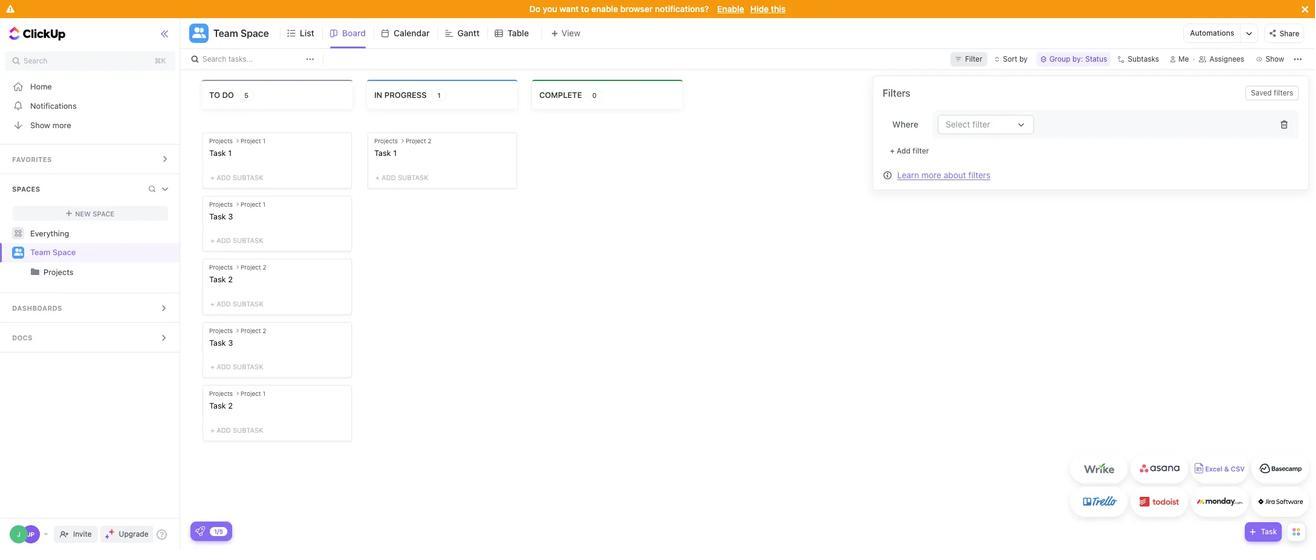 Task type: describe. For each thing, give the bounding box(es) containing it.
more for learn
[[921, 170, 941, 180]]

team space for team space link
[[30, 247, 76, 257]]

search for search tasks...
[[203, 54, 226, 63]]

complete
[[539, 90, 582, 99]]

5
[[244, 91, 248, 99]]

list link
[[300, 18, 319, 48]]

to do
[[209, 90, 234, 99]]

excel & csv link
[[1191, 453, 1249, 484]]

+ up the '‎task 2'
[[210, 363, 215, 371]]

csv
[[1231, 465, 1245, 473]]

learn more about filters link
[[897, 170, 991, 180]]

search for search
[[24, 56, 47, 65]]

+ down task 1
[[375, 173, 380, 181]]

learn
[[897, 170, 919, 180]]

0 horizontal spatial to
[[209, 90, 220, 99]]

excel
[[1205, 465, 1222, 473]]

project 2 for task 1
[[406, 137, 431, 145]]

project 1 for ‎task 1
[[241, 137, 265, 145]]

+ add filter
[[890, 146, 929, 155]]

task 3 for project 2
[[209, 338, 233, 348]]

learn more about filters
[[897, 170, 991, 180]]

board
[[342, 28, 366, 38]]

0 vertical spatial to
[[581, 4, 589, 14]]

dashboards
[[12, 304, 62, 312]]

share
[[1280, 29, 1299, 38]]

3 for project 2
[[228, 338, 233, 348]]

saved
[[1251, 88, 1272, 97]]

team for team space link
[[30, 247, 50, 257]]

projects down ‎task 1
[[209, 200, 233, 208]]

progress
[[384, 90, 427, 99]]

user group image
[[14, 249, 23, 256]]

filter inside dropdown button
[[972, 119, 990, 129]]

want
[[559, 4, 579, 14]]

saved filters
[[1251, 88, 1293, 97]]

add up the '‎task 2'
[[217, 363, 231, 371]]

task 1
[[374, 148, 397, 158]]

excel & csv
[[1205, 465, 1245, 473]]

2 horizontal spatial filters
[[1274, 88, 1293, 97]]

Search tasks... text field
[[203, 51, 303, 68]]

show more
[[30, 120, 71, 130]]

select filter
[[946, 119, 990, 129]]

+ add subtask down 'task 2'
[[210, 300, 263, 308]]

projects up the '‎task 2'
[[209, 390, 233, 397]]

about
[[944, 170, 966, 180]]

add down the '‎task 2'
[[217, 426, 231, 434]]

0 horizontal spatial filters
[[883, 88, 910, 99]]

in
[[374, 90, 382, 99]]

favorites button
[[0, 145, 180, 174]]

upgrade link
[[100, 526, 153, 543]]

projects down 'task 2'
[[209, 327, 233, 334]]

you
[[543, 4, 557, 14]]

+ add subtask up 'task 2'
[[210, 237, 263, 244]]

space for team space link
[[52, 247, 76, 257]]

docs
[[12, 334, 33, 342]]

search tasks...
[[203, 54, 253, 63]]

calendar
[[394, 28, 430, 38]]

add down 'task 2'
[[217, 300, 231, 308]]

onboarding checklist button element
[[195, 527, 205, 536]]

everything
[[30, 228, 69, 238]]

sidebar navigation
[[0, 18, 180, 550]]

do you want to enable browser notifications? enable hide this
[[529, 4, 786, 14]]

+ down where
[[890, 146, 895, 155]]

1/5
[[214, 528, 223, 535]]

share button
[[1265, 24, 1304, 43]]

projects up task 1
[[374, 137, 398, 145]]

show
[[30, 120, 50, 130]]

+ up 'task 2'
[[210, 237, 215, 244]]

‎task 1
[[209, 148, 232, 158]]



Task type: locate. For each thing, give the bounding box(es) containing it.
in progress
[[374, 90, 427, 99]]

projects
[[209, 137, 233, 145], [374, 137, 398, 145], [209, 200, 233, 208], [209, 264, 233, 271], [44, 267, 73, 277], [209, 327, 233, 334], [209, 390, 233, 397]]

0 vertical spatial task 3
[[209, 211, 233, 221]]

1
[[437, 91, 441, 99], [263, 137, 265, 145], [228, 148, 232, 158], [393, 148, 397, 158], [263, 200, 265, 208], [263, 390, 265, 397]]

3 for project 1
[[228, 211, 233, 221]]

0 horizontal spatial team
[[30, 247, 50, 257]]

1 vertical spatial project 2
[[241, 264, 266, 271]]

me button
[[1165, 52, 1194, 67]]

assignees button
[[1194, 52, 1250, 67]]

notifications
[[30, 101, 77, 110]]

team space link
[[30, 243, 170, 262]]

2 vertical spatial project 2
[[241, 327, 266, 334]]

2 vertical spatial space
[[52, 247, 76, 257]]

space inside button
[[241, 28, 269, 39]]

task 3
[[209, 211, 233, 221], [209, 338, 233, 348]]

team space inside button
[[213, 28, 269, 39]]

2
[[428, 137, 431, 145], [263, 264, 266, 271], [228, 275, 233, 284], [263, 327, 266, 334], [228, 401, 233, 411]]

team up search tasks... in the top left of the page
[[213, 28, 238, 39]]

more inside sidebar navigation
[[52, 120, 71, 130]]

filters right saved at right
[[1274, 88, 1293, 97]]

1 vertical spatial 3
[[228, 338, 233, 348]]

project 2
[[406, 137, 431, 145], [241, 264, 266, 271], [241, 327, 266, 334]]

team inside button
[[213, 28, 238, 39]]

1 horizontal spatial to
[[581, 4, 589, 14]]

filters
[[883, 88, 910, 99], [1274, 88, 1293, 97], [968, 170, 991, 180]]

1 vertical spatial project 1
[[241, 200, 265, 208]]

+ down the '‎task 2'
[[210, 426, 215, 434]]

project 1 for ‎task 2
[[241, 390, 265, 397]]

notifications?
[[655, 4, 709, 14]]

hide
[[750, 4, 769, 14]]

search left tasks...
[[203, 54, 226, 63]]

1 vertical spatial space
[[93, 210, 114, 217]]

task 3 for project 1
[[209, 211, 233, 221]]

+ add subtask up the '‎task 2'
[[210, 363, 263, 371]]

‎task for ‎task 1
[[209, 148, 226, 158]]

0 vertical spatial ‎task
[[209, 148, 226, 158]]

1 vertical spatial team space
[[30, 247, 76, 257]]

1 projects link from the left
[[1, 262, 170, 282]]

where
[[892, 119, 919, 129]]

1 project 1 from the top
[[241, 137, 265, 145]]

projects up ‎task 1
[[209, 137, 233, 145]]

add down task 1
[[382, 173, 396, 181]]

1 vertical spatial ‎task
[[209, 401, 226, 411]]

space up search tasks... text box
[[241, 28, 269, 39]]

add up 'task 2'
[[217, 237, 231, 244]]

0 horizontal spatial filter
[[913, 146, 929, 155]]

project 2 for task 3
[[241, 327, 266, 334]]

0 horizontal spatial more
[[52, 120, 71, 130]]

everything link
[[0, 224, 180, 243]]

1 vertical spatial filter
[[913, 146, 929, 155]]

+ add subtask down ‎task 1
[[210, 173, 263, 181]]

projects inside sidebar navigation
[[44, 267, 73, 277]]

3 project 1 from the top
[[241, 390, 265, 397]]

automations button
[[1184, 24, 1240, 42]]

task 2
[[209, 275, 233, 284]]

assignees
[[1210, 54, 1244, 63]]

team space down 'everything'
[[30, 247, 76, 257]]

list
[[300, 28, 314, 38]]

browser
[[620, 4, 653, 14]]

space for the team space button
[[241, 28, 269, 39]]

filter right select
[[972, 119, 990, 129]]

notifications link
[[0, 96, 180, 115]]

2 for 3
[[263, 327, 266, 334]]

0 horizontal spatial team space
[[30, 247, 76, 257]]

1 horizontal spatial space
[[93, 210, 114, 217]]

to
[[581, 4, 589, 14], [209, 90, 220, 99]]

+
[[890, 146, 895, 155], [210, 173, 215, 181], [375, 173, 380, 181], [210, 237, 215, 244], [210, 300, 215, 308], [210, 363, 215, 371], [210, 426, 215, 434]]

team space
[[213, 28, 269, 39], [30, 247, 76, 257]]

‎task 2
[[209, 401, 233, 411]]

0 vertical spatial project 2
[[406, 137, 431, 145]]

projects up 'task 2'
[[209, 264, 233, 271]]

project 1 for task 3
[[241, 200, 265, 208]]

search inside sidebar navigation
[[24, 56, 47, 65]]

+ add subtask down task 1
[[375, 173, 428, 181]]

table link
[[507, 18, 534, 48]]

2 for 2
[[263, 264, 266, 271]]

‎task for ‎task 2
[[209, 401, 226, 411]]

gantt link
[[457, 18, 484, 48]]

2 task 3 from the top
[[209, 338, 233, 348]]

space
[[241, 28, 269, 39], [93, 210, 114, 217], [52, 247, 76, 257]]

0 vertical spatial filter
[[972, 119, 990, 129]]

0 vertical spatial more
[[52, 120, 71, 130]]

favorites
[[12, 155, 52, 163]]

select
[[946, 119, 970, 129]]

0 horizontal spatial search
[[24, 56, 47, 65]]

+ add subtask
[[210, 173, 263, 181], [375, 173, 428, 181], [210, 237, 263, 244], [210, 300, 263, 308], [210, 363, 263, 371], [210, 426, 263, 434]]

+ down 'task 2'
[[210, 300, 215, 308]]

filter up learn
[[913, 146, 929, 155]]

subtask
[[233, 173, 263, 181], [398, 173, 428, 181], [233, 237, 263, 244], [233, 300, 263, 308], [233, 363, 263, 371], [233, 426, 263, 434]]

1 vertical spatial team
[[30, 247, 50, 257]]

1 task 3 from the top
[[209, 211, 233, 221]]

2 horizontal spatial space
[[241, 28, 269, 39]]

search
[[203, 54, 226, 63], [24, 56, 47, 65]]

this
[[771, 4, 786, 14]]

do
[[529, 4, 541, 14]]

project 2 for task 2
[[241, 264, 266, 271]]

2 vertical spatial project 1
[[241, 390, 265, 397]]

space down 'everything'
[[52, 247, 76, 257]]

1 horizontal spatial more
[[921, 170, 941, 180]]

0 vertical spatial space
[[241, 28, 269, 39]]

tasks...
[[228, 54, 253, 63]]

new space
[[75, 210, 114, 217]]

0 vertical spatial team
[[213, 28, 238, 39]]

task
[[374, 148, 391, 158], [209, 211, 226, 221], [209, 275, 226, 284], [209, 338, 226, 348], [1261, 527, 1277, 536]]

2 for 1
[[428, 137, 431, 145]]

projects down 'everything'
[[44, 267, 73, 277]]

add down ‎task 1
[[217, 173, 231, 181]]

3
[[228, 211, 233, 221], [228, 338, 233, 348]]

project
[[241, 137, 261, 145], [406, 137, 426, 145], [241, 200, 261, 208], [241, 264, 261, 271], [241, 327, 261, 334], [241, 390, 261, 397]]

team inside sidebar navigation
[[30, 247, 50, 257]]

to right want
[[581, 4, 589, 14]]

1 vertical spatial task 3
[[209, 338, 233, 348]]

filter
[[965, 54, 982, 63]]

team down 'everything'
[[30, 247, 50, 257]]

new
[[75, 210, 91, 217]]

1 horizontal spatial filter
[[972, 119, 990, 129]]

add up learn
[[897, 146, 911, 155]]

select filter button
[[938, 115, 1034, 134]]

upgrade
[[119, 530, 148, 539]]

+ add subtask down the '‎task 2'
[[210, 426, 263, 434]]

1 vertical spatial more
[[921, 170, 941, 180]]

more down notifications
[[52, 120, 71, 130]]

2 project 1 from the top
[[241, 200, 265, 208]]

onboarding checklist button image
[[195, 527, 205, 536]]

2 projects link from the left
[[44, 262, 170, 282]]

team space up tasks...
[[213, 28, 269, 39]]

1 horizontal spatial filters
[[968, 170, 991, 180]]

gantt
[[457, 28, 480, 38]]

1 horizontal spatial team space
[[213, 28, 269, 39]]

to left "do"
[[209, 90, 220, 99]]

team space inside sidebar navigation
[[30, 247, 76, 257]]

‎task
[[209, 148, 226, 158], [209, 401, 226, 411]]

1 ‎task from the top
[[209, 148, 226, 158]]

invite
[[73, 530, 92, 539]]

filters right the 'about'
[[968, 170, 991, 180]]

calendar link
[[394, 18, 434, 48]]

project 1
[[241, 137, 265, 145], [241, 200, 265, 208], [241, 390, 265, 397]]

filters up where
[[883, 88, 910, 99]]

table
[[507, 28, 529, 38]]

team for the team space button
[[213, 28, 238, 39]]

0 vertical spatial team space
[[213, 28, 269, 39]]

0 horizontal spatial space
[[52, 247, 76, 257]]

home link
[[0, 77, 180, 96]]

1 3 from the top
[[228, 211, 233, 221]]

add
[[897, 146, 911, 155], [217, 173, 231, 181], [382, 173, 396, 181], [217, 237, 231, 244], [217, 300, 231, 308], [217, 363, 231, 371], [217, 426, 231, 434]]

team space button
[[209, 20, 269, 47]]

more for show
[[52, 120, 71, 130]]

filter button
[[951, 52, 987, 67]]

⌘k
[[155, 56, 166, 65]]

board link
[[342, 18, 371, 48]]

search up home
[[24, 56, 47, 65]]

home
[[30, 81, 52, 91]]

team
[[213, 28, 238, 39], [30, 247, 50, 257]]

2 3 from the top
[[228, 338, 233, 348]]

2 ‎task from the top
[[209, 401, 226, 411]]

me
[[1179, 54, 1189, 63]]

1 horizontal spatial search
[[203, 54, 226, 63]]

&
[[1224, 465, 1229, 473]]

do
[[222, 90, 234, 99]]

1 horizontal spatial team
[[213, 28, 238, 39]]

space right new
[[93, 210, 114, 217]]

0 vertical spatial 3
[[228, 211, 233, 221]]

0
[[592, 91, 597, 99]]

enable
[[591, 4, 618, 14]]

filter
[[972, 119, 990, 129], [913, 146, 929, 155]]

more right learn
[[921, 170, 941, 180]]

automations
[[1190, 28, 1234, 37]]

0 vertical spatial project 1
[[241, 137, 265, 145]]

team space for the team space button
[[213, 28, 269, 39]]

projects link
[[1, 262, 170, 282], [44, 262, 170, 282]]

enable
[[717, 4, 744, 14]]

+ down ‎task 1
[[210, 173, 215, 181]]

1 vertical spatial to
[[209, 90, 220, 99]]



Task type: vqa. For each thing, say whether or not it's contained in the screenshot.
more to the bottom
yes



